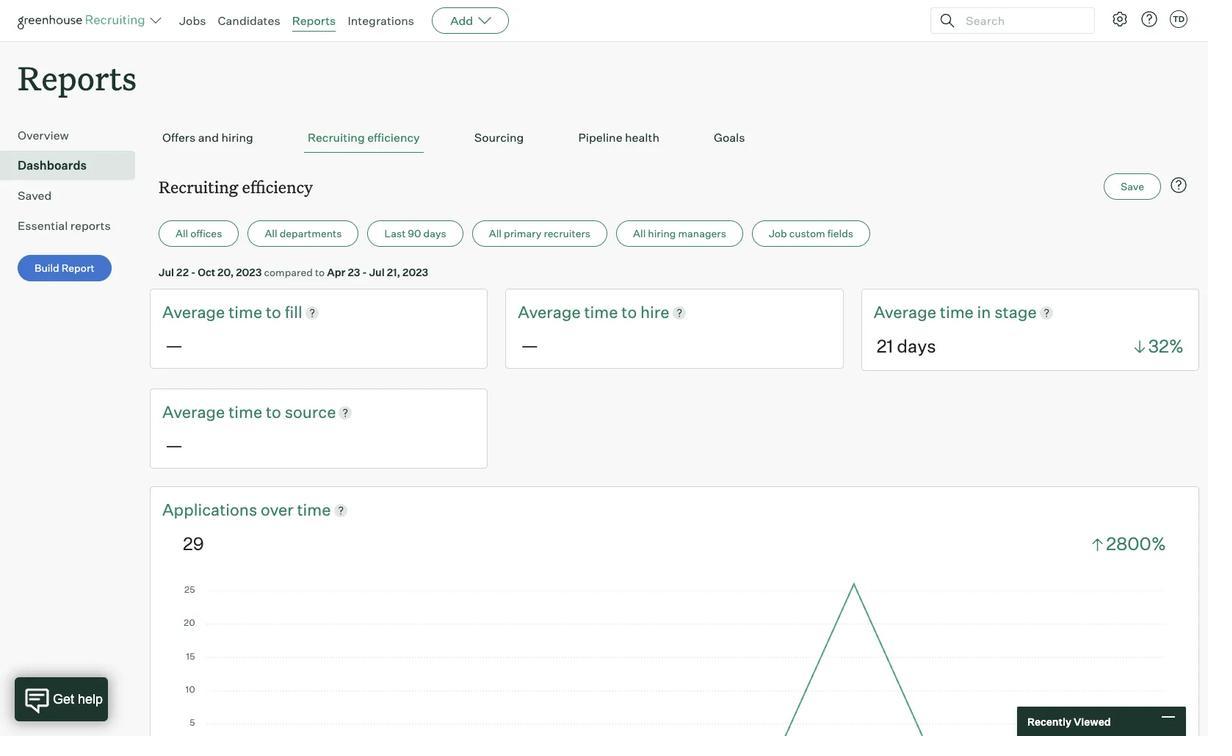 Task type: vqa. For each thing, say whether or not it's contained in the screenshot.
"a"
no



Task type: locate. For each thing, give the bounding box(es) containing it.
1 vertical spatial recruiting efficiency
[[159, 176, 313, 198]]

0 horizontal spatial days
[[424, 227, 447, 240]]

0 horizontal spatial hiring
[[222, 130, 253, 145]]

0 vertical spatial efficiency
[[368, 130, 420, 145]]

to
[[315, 266, 325, 279], [266, 302, 281, 322], [622, 302, 637, 322], [266, 402, 281, 422]]

average time to
[[162, 302, 285, 322], [518, 302, 641, 322], [162, 402, 285, 422]]

all hiring managers
[[634, 227, 727, 240]]

days right 90
[[424, 227, 447, 240]]

0 vertical spatial reports
[[292, 13, 336, 28]]

hiring inside all hiring managers button
[[648, 227, 676, 240]]

reports right candidates link
[[292, 13, 336, 28]]

candidates
[[218, 13, 280, 28]]

—
[[165, 334, 183, 356], [521, 334, 539, 356], [165, 434, 183, 456]]

managers
[[679, 227, 727, 240]]

hiring
[[222, 130, 253, 145], [648, 227, 676, 240]]

1 horizontal spatial 2023
[[403, 266, 429, 279]]

time link left stage 'link'
[[941, 301, 978, 324]]

time left 'in'
[[941, 302, 974, 322]]

all left managers
[[634, 227, 646, 240]]

essential reports
[[18, 218, 111, 233]]

recently
[[1028, 715, 1072, 728]]

22
[[176, 266, 189, 279]]

0 horizontal spatial jul
[[159, 266, 174, 279]]

all inside "button"
[[489, 227, 502, 240]]

average for source
[[162, 402, 225, 422]]

efficiency
[[368, 130, 420, 145], [242, 176, 313, 198]]

job custom fields
[[769, 227, 854, 240]]

to link
[[266, 301, 285, 324], [622, 301, 641, 324], [266, 401, 285, 424]]

overview
[[18, 128, 69, 143]]

29
[[183, 533, 204, 555]]

0 horizontal spatial -
[[191, 266, 196, 279]]

jul
[[159, 266, 174, 279], [369, 266, 385, 279]]

— for fill
[[165, 334, 183, 356]]

job
[[769, 227, 788, 240]]

overview link
[[18, 127, 129, 144]]

1 horizontal spatial hiring
[[648, 227, 676, 240]]

jul 22 - oct 20, 2023 compared to apr 23 - jul 21, 2023
[[159, 266, 429, 279]]

0 horizontal spatial efficiency
[[242, 176, 313, 198]]

tab list
[[159, 123, 1191, 153]]

sourcing
[[475, 130, 524, 145]]

hiring left managers
[[648, 227, 676, 240]]

offers and hiring
[[162, 130, 253, 145]]

to left hire
[[622, 302, 637, 322]]

average time to for fill
[[162, 302, 285, 322]]

all for all departments
[[265, 227, 278, 240]]

all primary recruiters
[[489, 227, 591, 240]]

time for fill
[[229, 302, 262, 322]]

2 - from the left
[[363, 266, 367, 279]]

applications link
[[162, 499, 261, 521]]

viewed
[[1074, 715, 1112, 728]]

time left source
[[229, 402, 262, 422]]

0 horizontal spatial recruiting
[[159, 176, 238, 198]]

to left source
[[266, 402, 281, 422]]

build
[[35, 262, 59, 274]]

2023 right 21,
[[403, 266, 429, 279]]

1 all from the left
[[176, 227, 188, 240]]

recruiting efficiency
[[308, 130, 420, 145], [159, 176, 313, 198]]

greenhouse recruiting image
[[18, 12, 150, 29]]

last 90 days
[[385, 227, 447, 240]]

recruiting efficiency inside button
[[308, 130, 420, 145]]

time link left hire link in the top of the page
[[585, 301, 622, 324]]

time link
[[229, 301, 266, 324], [585, 301, 622, 324], [941, 301, 978, 324], [229, 401, 266, 424], [297, 499, 331, 521]]

average link for fill
[[162, 301, 229, 324]]

average link
[[162, 301, 229, 324], [518, 301, 585, 324], [874, 301, 941, 324], [162, 401, 229, 424]]

-
[[191, 266, 196, 279], [363, 266, 367, 279]]

- right 22
[[191, 266, 196, 279]]

- right 23
[[363, 266, 367, 279]]

0 horizontal spatial reports
[[18, 56, 137, 99]]

time link right over
[[297, 499, 331, 521]]

applications over
[[162, 500, 297, 519]]

td button
[[1171, 10, 1188, 28]]

average time to for hire
[[518, 302, 641, 322]]

save button
[[1105, 174, 1162, 200]]

all left "departments"
[[265, 227, 278, 240]]

reports
[[70, 218, 111, 233]]

time left hire
[[585, 302, 618, 322]]

time link for hire
[[585, 301, 622, 324]]

reports down greenhouse recruiting image
[[18, 56, 137, 99]]

all
[[176, 227, 188, 240], [265, 227, 278, 240], [489, 227, 502, 240], [634, 227, 646, 240]]

jobs link
[[179, 13, 206, 28]]

time down 20,
[[229, 302, 262, 322]]

jul left 22
[[159, 266, 174, 279]]

td button
[[1168, 7, 1191, 31]]

jul left 21,
[[369, 266, 385, 279]]

fill link
[[285, 301, 303, 324]]

recruiting efficiency button
[[304, 123, 424, 153]]

health
[[625, 130, 660, 145]]

0 vertical spatial hiring
[[222, 130, 253, 145]]

average for fill
[[162, 302, 225, 322]]

sourcing button
[[471, 123, 528, 153]]

time for source
[[229, 402, 262, 422]]

days right 21
[[898, 335, 937, 358]]

1 2023 from the left
[[236, 266, 262, 279]]

essential reports link
[[18, 217, 129, 235]]

1 horizontal spatial efficiency
[[368, 130, 420, 145]]

and
[[198, 130, 219, 145]]

1 horizontal spatial -
[[363, 266, 367, 279]]

essential
[[18, 218, 68, 233]]

2023
[[236, 266, 262, 279], [403, 266, 429, 279]]

all left the offices
[[176, 227, 188, 240]]

0 horizontal spatial 2023
[[236, 266, 262, 279]]

compared
[[264, 266, 313, 279]]

1 vertical spatial recruiting
[[159, 176, 238, 198]]

0 vertical spatial recruiting efficiency
[[308, 130, 420, 145]]

time link down 20,
[[229, 301, 266, 324]]

time link for source
[[229, 401, 266, 424]]

time for hire
[[585, 302, 618, 322]]

to for source
[[266, 402, 281, 422]]

average
[[162, 302, 225, 322], [518, 302, 581, 322], [874, 302, 937, 322], [162, 402, 225, 422]]

custom
[[790, 227, 826, 240]]

4 all from the left
[[634, 227, 646, 240]]

departments
[[280, 227, 342, 240]]

days
[[424, 227, 447, 240], [898, 335, 937, 358]]

2 all from the left
[[265, 227, 278, 240]]

time
[[229, 302, 262, 322], [585, 302, 618, 322], [941, 302, 974, 322], [229, 402, 262, 422], [297, 500, 331, 519]]

1 vertical spatial days
[[898, 335, 937, 358]]

1 horizontal spatial recruiting
[[308, 130, 365, 145]]

report
[[61, 262, 95, 274]]

reports
[[292, 13, 336, 28], [18, 56, 137, 99]]

applications
[[162, 500, 257, 519]]

2800%
[[1107, 533, 1167, 555]]

time link left source link
[[229, 401, 266, 424]]

hiring right and
[[222, 130, 253, 145]]

1 horizontal spatial jul
[[369, 266, 385, 279]]

recruiting
[[308, 130, 365, 145], [159, 176, 238, 198]]

to left fill
[[266, 302, 281, 322]]

all inside button
[[634, 227, 646, 240]]

all departments
[[265, 227, 342, 240]]

all left the primary
[[489, 227, 502, 240]]

2023 right 20,
[[236, 266, 262, 279]]

saved
[[18, 188, 52, 203]]

over
[[261, 500, 294, 519]]

offices
[[191, 227, 222, 240]]

0 vertical spatial recruiting
[[308, 130, 365, 145]]

1 vertical spatial hiring
[[648, 227, 676, 240]]

pipeline health button
[[575, 123, 664, 153]]

0 vertical spatial days
[[424, 227, 447, 240]]

all for all hiring managers
[[634, 227, 646, 240]]

3 all from the left
[[489, 227, 502, 240]]

job custom fields button
[[752, 221, 871, 247]]



Task type: describe. For each thing, give the bounding box(es) containing it.
2 jul from the left
[[369, 266, 385, 279]]

all for all primary recruiters
[[489, 227, 502, 240]]

primary
[[504, 227, 542, 240]]

add button
[[432, 7, 509, 34]]

all offices
[[176, 227, 222, 240]]

average for stage
[[874, 302, 937, 322]]

to left apr
[[315, 266, 325, 279]]

source link
[[285, 401, 336, 424]]

td
[[1174, 14, 1185, 24]]

all departments button
[[248, 221, 359, 247]]

save
[[1122, 180, 1145, 193]]

all hiring managers button
[[617, 221, 744, 247]]

faq image
[[1171, 177, 1188, 194]]

all offices button
[[159, 221, 239, 247]]

1 horizontal spatial days
[[898, 335, 937, 358]]

Search text field
[[963, 10, 1082, 31]]

average link for hire
[[518, 301, 585, 324]]

32%
[[1149, 335, 1185, 358]]

fill
[[285, 302, 303, 322]]

configure image
[[1112, 10, 1130, 28]]

last 90 days button
[[368, 221, 464, 247]]

integrations link
[[348, 13, 415, 28]]

oct
[[198, 266, 215, 279]]

over link
[[261, 499, 297, 521]]

offers and hiring button
[[159, 123, 257, 153]]

time for stage
[[941, 302, 974, 322]]

days inside button
[[424, 227, 447, 240]]

in
[[978, 302, 992, 322]]

21
[[877, 335, 894, 358]]

to link for fill
[[266, 301, 285, 324]]

recruiters
[[544, 227, 591, 240]]

1 vertical spatial efficiency
[[242, 176, 313, 198]]

pipeline
[[579, 130, 623, 145]]

to link for source
[[266, 401, 285, 424]]

average link for source
[[162, 401, 229, 424]]

average time in
[[874, 302, 995, 322]]

hire
[[641, 302, 670, 322]]

time link for fill
[[229, 301, 266, 324]]

90
[[408, 227, 422, 240]]

21,
[[387, 266, 401, 279]]

hire link
[[641, 301, 670, 324]]

efficiency inside button
[[368, 130, 420, 145]]

time link for stage
[[941, 301, 978, 324]]

jobs
[[179, 13, 206, 28]]

add
[[451, 13, 473, 28]]

recruiting inside button
[[308, 130, 365, 145]]

offers
[[162, 130, 196, 145]]

21 days
[[877, 335, 937, 358]]

— for hire
[[521, 334, 539, 356]]

hiring inside offers and hiring button
[[222, 130, 253, 145]]

dashboards
[[18, 158, 87, 173]]

to for hire
[[622, 302, 637, 322]]

23
[[348, 266, 360, 279]]

build report
[[35, 262, 95, 274]]

pipeline health
[[579, 130, 660, 145]]

candidates link
[[218, 13, 280, 28]]

all for all offices
[[176, 227, 188, 240]]

to link for hire
[[622, 301, 641, 324]]

to for fill
[[266, 302, 281, 322]]

in link
[[978, 301, 995, 324]]

apr
[[327, 266, 346, 279]]

1 - from the left
[[191, 266, 196, 279]]

dashboards link
[[18, 157, 129, 174]]

goals
[[714, 130, 746, 145]]

stage
[[995, 302, 1037, 322]]

time right over
[[297, 500, 331, 519]]

source
[[285, 402, 336, 422]]

all primary recruiters button
[[472, 221, 608, 247]]

last
[[385, 227, 406, 240]]

1 jul from the left
[[159, 266, 174, 279]]

tab list containing offers and hiring
[[159, 123, 1191, 153]]

average for hire
[[518, 302, 581, 322]]

reports link
[[292, 13, 336, 28]]

fields
[[828, 227, 854, 240]]

average link for stage
[[874, 301, 941, 324]]

1 horizontal spatial reports
[[292, 13, 336, 28]]

saved link
[[18, 187, 129, 204]]

2 2023 from the left
[[403, 266, 429, 279]]

goals button
[[711, 123, 749, 153]]

integrations
[[348, 13, 415, 28]]

recently viewed
[[1028, 715, 1112, 728]]

stage link
[[995, 301, 1037, 324]]

average time to for source
[[162, 402, 285, 422]]

xychart image
[[183, 580, 1167, 736]]

1 vertical spatial reports
[[18, 56, 137, 99]]

20,
[[218, 266, 234, 279]]

build report button
[[18, 255, 111, 282]]

— for source
[[165, 434, 183, 456]]



